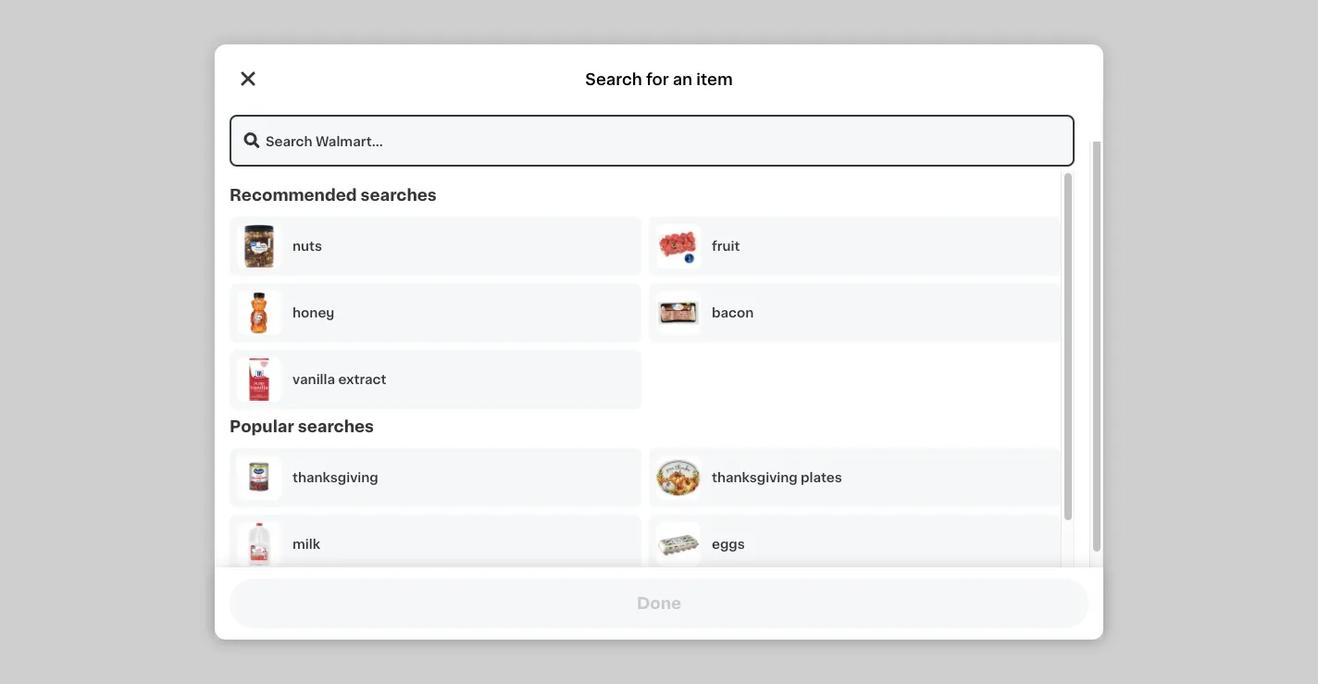 Task type: describe. For each thing, give the bounding box(es) containing it.
vanilla
[[293, 373, 335, 386]]

thanksgiving plates link
[[656, 456, 1054, 500]]

search for an item
[[586, 72, 733, 88]]

thanksgiving for thanksgiving plates
[[712, 471, 798, 484]]

thanksgiving image
[[237, 456, 281, 500]]

recommended searches group
[[230, 185, 1061, 417]]

bacon image
[[656, 291, 701, 335]]

bacon
[[712, 306, 754, 319]]

nuts link
[[237, 224, 634, 269]]

search list box containing recommended searches
[[230, 185, 1061, 648]]

extract
[[338, 373, 386, 386]]

an
[[673, 72, 693, 88]]

fruit image
[[656, 224, 701, 269]]

bacon link
[[656, 291, 1054, 335]]

popular searches group
[[230, 417, 1061, 648]]

vanilla extract link
[[237, 357, 634, 402]]

fruit link
[[656, 224, 1054, 269]]

eggs link
[[656, 522, 1054, 567]]

popular
[[230, 419, 294, 435]]

milk
[[293, 538, 320, 551]]

plates
[[801, 471, 842, 484]]

eggs
[[712, 538, 745, 551]]

thanksgiving for thanksgiving
[[293, 471, 378, 484]]

vanilla extract image
[[237, 357, 281, 402]]

thanksgiving link
[[237, 456, 634, 500]]



Task type: locate. For each thing, give the bounding box(es) containing it.
1 horizontal spatial thanksgiving
[[712, 471, 798, 484]]

vanilla extract
[[293, 373, 386, 386]]

0 horizontal spatial thanksgiving
[[293, 471, 378, 484]]

eggs image
[[656, 522, 701, 567]]

honey
[[293, 306, 335, 319]]

dialog
[[215, 44, 1104, 648]]

searches
[[361, 188, 437, 203], [298, 419, 374, 435]]

thanksgiving
[[293, 471, 378, 484], [712, 471, 798, 484]]

fruit
[[712, 240, 740, 253]]

milk link
[[237, 522, 634, 567]]

search list box for recommended searches
[[230, 217, 1061, 417]]

Search Walmart... field
[[230, 115, 1075, 167]]

searches for popular searches
[[298, 419, 374, 435]]

recommended
[[230, 188, 357, 203]]

honey image
[[237, 291, 281, 335]]

thanksgiving left plates
[[712, 471, 798, 484]]

None search field
[[230, 115, 1075, 167]]

thanksgiving down popular searches
[[293, 471, 378, 484]]

searches inside group
[[298, 419, 374, 435]]

search list box containing thanksgiving
[[230, 448, 1061, 648]]

0 vertical spatial searches
[[361, 188, 437, 203]]

for
[[646, 72, 669, 88]]

2 thanksgiving from the left
[[712, 471, 798, 484]]

search
[[586, 72, 642, 88]]

nuts image
[[237, 224, 281, 269]]

search list box for popular searches
[[230, 448, 1061, 648]]

1 vertical spatial searches
[[298, 419, 374, 435]]

searches up nuts link
[[361, 188, 437, 203]]

3 search list box from the top
[[230, 448, 1061, 648]]

nuts
[[293, 240, 322, 253]]

dialog containing search for an item
[[215, 44, 1104, 648]]

thanksgiving plates image
[[656, 456, 701, 500]]

searches down vanilla extract at left bottom
[[298, 419, 374, 435]]

2 search list box from the top
[[230, 217, 1061, 417]]

recommended searches
[[230, 188, 437, 203]]

search list box containing nuts
[[230, 217, 1061, 417]]

searches inside group
[[361, 188, 437, 203]]

item
[[697, 72, 733, 88]]

1 thanksgiving from the left
[[293, 471, 378, 484]]

popular searches
[[230, 419, 374, 435]]

honey link
[[237, 291, 634, 335]]

milk image
[[237, 522, 281, 567]]

1 search list box from the top
[[230, 185, 1061, 648]]

thanksgiving plates
[[712, 471, 842, 484]]

search list box
[[230, 185, 1061, 648], [230, 217, 1061, 417], [230, 448, 1061, 648]]

searches for recommended searches
[[361, 188, 437, 203]]



Task type: vqa. For each thing, say whether or not it's contained in the screenshot.
leftmost "thanksgiving"
yes



